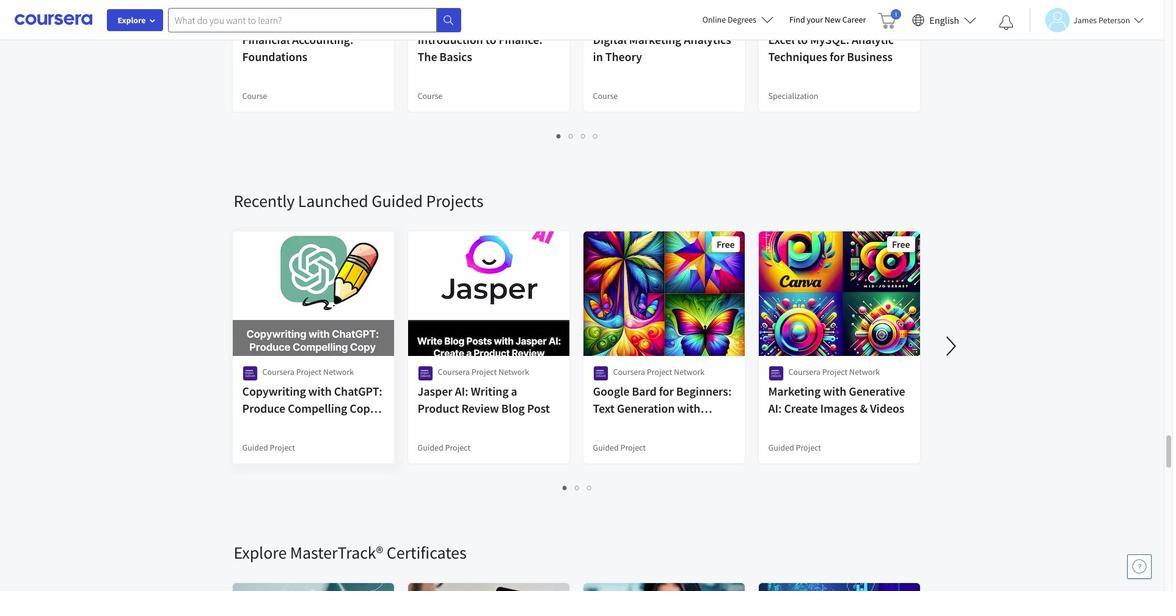 Task type: vqa. For each thing, say whether or not it's contained in the screenshot.
school.
no



Task type: locate. For each thing, give the bounding box(es) containing it.
network for generative
[[850, 367, 880, 378]]

1 university of illinois at urbana- champaign from the left
[[263, 15, 373, 38]]

copy
[[350, 401, 376, 416]]

2 network from the left
[[499, 367, 530, 378]]

2 to from the left
[[798, 32, 808, 47]]

coursera project network up marketing with generative ai: create images & videos
[[789, 367, 880, 378]]

1 horizontal spatial urbana-
[[519, 15, 548, 26]]

0 horizontal spatial marketing
[[630, 32, 682, 47]]

1 for 2 button to the bottom
[[563, 482, 568, 494]]

list
[[234, 129, 922, 143], [234, 481, 922, 495]]

1 horizontal spatial explore
[[234, 542, 287, 564]]

0 vertical spatial 3 button
[[578, 129, 590, 143]]

2 coursera project network from the left
[[438, 367, 530, 378]]

produce
[[242, 401, 286, 416]]

1
[[557, 130, 562, 142], [563, 482, 568, 494]]

0 vertical spatial marketing
[[630, 32, 682, 47]]

with
[[309, 384, 332, 399], [824, 384, 847, 399], [678, 401, 701, 416]]

chatgpt:
[[334, 384, 383, 399]]

of for to
[[476, 15, 483, 26]]

guided down create
[[769, 443, 795, 454]]

1 guided project from the left
[[242, 443, 295, 454]]

1 inside recently launched guided projects carousel element
[[563, 482, 568, 494]]

3
[[581, 130, 586, 142], [588, 482, 592, 494]]

1 coursera project network image from the left
[[242, 366, 258, 382]]

launched
[[298, 190, 368, 212]]

ai: up review
[[455, 384, 469, 399]]

1 horizontal spatial 3
[[588, 482, 592, 494]]

0 vertical spatial 3
[[581, 130, 586, 142]]

list inside recently launched guided projects carousel element
[[234, 481, 922, 495]]

coursera project network image
[[242, 366, 258, 382], [593, 366, 609, 382]]

3 network from the left
[[674, 367, 705, 378]]

create
[[785, 401, 818, 416]]

0 horizontal spatial of
[[300, 15, 307, 26]]

1 vertical spatial for
[[659, 384, 674, 399]]

with up compelling
[[309, 384, 332, 399]]

illinois for accounting:
[[309, 15, 333, 26]]

ai: left create
[[769, 401, 782, 416]]

2 horizontal spatial at
[[686, 15, 693, 26]]

1 horizontal spatial coursera project network image
[[769, 366, 784, 382]]

in
[[593, 49, 603, 64]]

urbana- up analytics
[[694, 15, 723, 26]]

2 horizontal spatial illinois
[[660, 15, 684, 26]]

2 free from the left
[[893, 238, 911, 251]]

administración de empresas certificado mastertrack® mastertrack® certificate by universidad de palermo, image
[[584, 584, 746, 592]]

recently launched guided projects carousel element
[[228, 153, 1174, 506]]

1 urbana- from the left
[[343, 15, 373, 26]]

4 coursera project network from the left
[[789, 367, 880, 378]]

coursera for copywriting
[[263, 367, 295, 378]]

coursera project network up writing
[[438, 367, 530, 378]]

images
[[821, 401, 858, 416]]

coursera
[[263, 367, 295, 378], [438, 367, 470, 378], [614, 367, 646, 378], [789, 367, 821, 378]]

0 vertical spatial ai:
[[455, 384, 469, 399]]

1 vertical spatial list
[[234, 481, 922, 495]]

of up introduction to finance: the basics
[[476, 15, 483, 26]]

0 horizontal spatial coursera project network image
[[242, 366, 258, 382]]

0 vertical spatial for
[[830, 49, 845, 64]]

4 button
[[590, 129, 602, 143]]

3 button for the top 2 button
[[578, 129, 590, 143]]

3 coursera from the left
[[614, 367, 646, 378]]

coursera project network up copywriting with chatgpt: produce compelling copy that sells
[[263, 367, 354, 378]]

at
[[335, 15, 342, 26], [510, 15, 517, 26], [686, 15, 693, 26]]

1 coursera from the left
[[263, 367, 295, 378]]

copywriting with chatgpt: produce compelling copy that sells
[[242, 384, 383, 433]]

2 horizontal spatial of
[[651, 15, 658, 26]]

google bard for beginners: text generation with prompts
[[593, 384, 732, 433]]

3 at from the left
[[686, 15, 693, 26]]

2 coursera project network image from the left
[[593, 366, 609, 382]]

champaign up theory
[[614, 27, 655, 38]]

3 button
[[578, 129, 590, 143], [584, 481, 596, 495]]

3 champaign from the left
[[614, 27, 655, 38]]

0 horizontal spatial university of illinois at urbana- champaign
[[263, 15, 373, 38]]

1 vertical spatial 3
[[588, 482, 592, 494]]

2 horizontal spatial urbana-
[[694, 15, 723, 26]]

the
[[418, 49, 437, 64]]

2 course from the left
[[418, 90, 443, 101]]

copywriting
[[242, 384, 306, 399]]

3 of from the left
[[651, 15, 658, 26]]

1 vertical spatial 3 button
[[584, 481, 596, 495]]

course down the foundations
[[242, 90, 267, 101]]

0 horizontal spatial at
[[335, 15, 342, 26]]

university of illinois at urbana- champaign
[[263, 15, 373, 38], [438, 15, 548, 38], [614, 15, 723, 38]]

find your new career
[[790, 14, 867, 25]]

urbana- for introduction to finance: the basics
[[519, 15, 548, 26]]

marketing up create
[[769, 384, 821, 399]]

1 horizontal spatial of
[[476, 15, 483, 26]]

guided project
[[242, 443, 295, 454], [418, 443, 471, 454], [593, 443, 646, 454], [769, 443, 822, 454]]

1 of from the left
[[300, 15, 307, 26]]

illinois
[[309, 15, 333, 26], [485, 15, 508, 26], [660, 15, 684, 26]]

at up finance:
[[510, 15, 517, 26]]

2 horizontal spatial champaign
[[614, 27, 655, 38]]

peterson
[[1099, 14, 1131, 25]]

coursera project network up bard
[[614, 367, 705, 378]]

2 horizontal spatial course
[[593, 90, 618, 101]]

2 horizontal spatial with
[[824, 384, 847, 399]]

1 vertical spatial 1 button
[[559, 481, 572, 495]]

shopping cart: 1 item image
[[879, 9, 902, 29]]

4 network from the left
[[850, 367, 880, 378]]

2 button
[[566, 129, 578, 143], [572, 481, 584, 495]]

course down the
[[418, 90, 443, 101]]

urbana- up finance:
[[519, 15, 548, 26]]

3 guided project from the left
[[593, 443, 646, 454]]

explore for explore mastertrack® certificates
[[234, 542, 287, 564]]

1 champaign from the left
[[263, 27, 304, 38]]

0 horizontal spatial with
[[309, 384, 332, 399]]

coursera project network image
[[418, 366, 433, 382], [769, 366, 784, 382]]

0 horizontal spatial urbana-
[[343, 15, 373, 26]]

3 coursera project network from the left
[[614, 367, 705, 378]]

3 course from the left
[[593, 90, 618, 101]]

None search field
[[168, 8, 462, 32]]

0 horizontal spatial for
[[659, 384, 674, 399]]

3 university of illinois at urbana- champaign from the left
[[614, 15, 723, 38]]

coursera up "jasper"
[[438, 367, 470, 378]]

to left finance:
[[486, 32, 497, 47]]

1 horizontal spatial coursera project network image
[[593, 366, 609, 382]]

prompts
[[593, 418, 638, 433]]

foundations
[[242, 49, 308, 64]]

duke university image
[[769, 14, 784, 29]]

1 horizontal spatial 1
[[563, 482, 568, 494]]

urbana- up accounting:
[[343, 15, 373, 26]]

guided down the that
[[242, 443, 268, 454]]

1 horizontal spatial champaign
[[438, 27, 479, 38]]

0 horizontal spatial to
[[486, 32, 497, 47]]

1 vertical spatial marketing
[[769, 384, 821, 399]]

1 network from the left
[[323, 367, 354, 378]]

guided project down sells
[[242, 443, 295, 454]]

illinois up accounting:
[[309, 15, 333, 26]]

1 vertical spatial 2 button
[[572, 481, 584, 495]]

guided down prompts
[[593, 443, 619, 454]]

coursera project network for generative
[[789, 367, 880, 378]]

1 to from the left
[[486, 32, 497, 47]]

1 horizontal spatial with
[[678, 401, 701, 416]]

coursera project network image for jasper ai: writing a product review blog post
[[418, 366, 433, 382]]

help center image
[[1133, 560, 1148, 575]]

coursera for marketing
[[789, 367, 821, 378]]

urbana- for financial accounting: foundations
[[343, 15, 373, 26]]

mysql:
[[811, 32, 850, 47]]

with up images
[[824, 384, 847, 399]]

university of illinois at urbana- champaign for to
[[438, 15, 548, 38]]

ai:
[[455, 384, 469, 399], [769, 401, 782, 416]]

for inside google bard for beginners: text generation with prompts
[[659, 384, 674, 399]]

coursera project network image up copywriting
[[242, 366, 258, 382]]

university of illinois at urbana-champaign image up financial
[[242, 14, 258, 29]]

2 coursera from the left
[[438, 367, 470, 378]]

excel
[[769, 32, 795, 47]]

1 vertical spatial 2
[[575, 482, 580, 494]]

1 horizontal spatial at
[[510, 15, 517, 26]]

at left online
[[686, 15, 693, 26]]

2 coursera project network image from the left
[[769, 366, 784, 382]]

1 vertical spatial 1
[[563, 482, 568, 494]]

1 illinois from the left
[[309, 15, 333, 26]]

online
[[703, 14, 726, 25]]

&
[[860, 401, 868, 416]]

university for introduction
[[438, 15, 474, 26]]

marketing
[[630, 32, 682, 47], [769, 384, 821, 399]]

0 horizontal spatial free
[[717, 238, 735, 251]]

1 horizontal spatial university of illinois at urbana-champaign image
[[593, 14, 609, 29]]

1 horizontal spatial illinois
[[485, 15, 508, 26]]

at up accounting:
[[335, 15, 342, 26]]

1 at from the left
[[335, 15, 342, 26]]

career
[[843, 14, 867, 25]]

1 vertical spatial ai:
[[769, 401, 782, 416]]

coursera project network for for
[[614, 367, 705, 378]]

for
[[830, 49, 845, 64], [659, 384, 674, 399]]

0 horizontal spatial champaign
[[263, 27, 304, 38]]

coursera project network image for copywriting with chatgpt: produce compelling copy that sells
[[242, 366, 258, 382]]

business
[[848, 49, 893, 64]]

guided down product
[[418, 443, 444, 454]]

to inside introduction to finance: the basics
[[486, 32, 497, 47]]

with for copywriting
[[309, 384, 332, 399]]

university of illinois at urbana-champaign image up digital
[[593, 14, 609, 29]]

0 horizontal spatial course
[[242, 90, 267, 101]]

university of illinois at urbana- champaign up theory
[[614, 15, 723, 38]]

2 list from the top
[[234, 481, 922, 495]]

1 vertical spatial explore
[[234, 542, 287, 564]]

illinois up finance:
[[485, 15, 508, 26]]

digital marketing analytics in theory
[[593, 32, 732, 64]]

guided project down product
[[418, 443, 471, 454]]

2 university of illinois at urbana- champaign from the left
[[438, 15, 548, 38]]

1 horizontal spatial university of illinois at urbana- champaign
[[438, 15, 548, 38]]

finance:
[[499, 32, 543, 47]]

generative
[[849, 384, 906, 399]]

certificado en modelos analíticos para la toma de decisiones de negocio mastertrack® certificate mastertrack® certificate by pontificia universidad católica de chile, image
[[759, 584, 921, 592]]

1 free from the left
[[717, 238, 735, 251]]

for down the mysql:
[[830, 49, 845, 64]]

university of illinois at urbana-champaign image
[[418, 14, 433, 29]]

free
[[717, 238, 735, 251], [893, 238, 911, 251]]

with inside copywriting with chatgpt: produce compelling copy that sells
[[309, 384, 332, 399]]

coursera project network
[[263, 367, 354, 378], [438, 367, 530, 378], [614, 367, 705, 378], [789, 367, 880, 378]]

champaign for introduction
[[438, 27, 479, 38]]

0 horizontal spatial ai:
[[455, 384, 469, 399]]

champaign up the foundations
[[263, 27, 304, 38]]

for right bard
[[659, 384, 674, 399]]

explore inside 'popup button'
[[118, 15, 146, 26]]

university of illinois at urbana- champaign up the foundations
[[263, 15, 373, 38]]

guided project down create
[[769, 443, 822, 454]]

explore for explore
[[118, 15, 146, 26]]

project up copywriting with chatgpt: produce compelling copy that sells
[[296, 367, 322, 378]]

urbana-
[[343, 15, 373, 26], [519, 15, 548, 26], [694, 15, 723, 26]]

0 vertical spatial 2
[[569, 130, 574, 142]]

illinois for marketing
[[660, 15, 684, 26]]

1 horizontal spatial free
[[893, 238, 911, 251]]

coursera project network image for google bard for beginners: text generation with prompts
[[593, 366, 609, 382]]

guided for jasper ai: writing a product review blog post
[[418, 443, 444, 454]]

1 horizontal spatial ai:
[[769, 401, 782, 416]]

excel to mysql: analytic techniques for business
[[769, 32, 894, 64]]

2 urbana- from the left
[[519, 15, 548, 26]]

0 horizontal spatial explore
[[118, 15, 146, 26]]

university of illinois at urbana-champaign image
[[242, 14, 258, 29], [593, 14, 609, 29]]

financial accounting: foundations
[[242, 32, 354, 64]]

to inside excel to mysql: analytic techniques for business
[[798, 32, 808, 47]]

free for google bard for beginners: text generation with prompts
[[717, 238, 735, 251]]

2 of from the left
[[476, 15, 483, 26]]

coursera for jasper
[[438, 367, 470, 378]]

marketing inside marketing with generative ai: create images & videos
[[769, 384, 821, 399]]

4 guided project from the left
[[769, 443, 822, 454]]

2 at from the left
[[510, 15, 517, 26]]

0 horizontal spatial coursera project network image
[[418, 366, 433, 382]]

1 button
[[553, 129, 566, 143], [559, 481, 572, 495]]

2 university from the left
[[438, 15, 474, 26]]

0 horizontal spatial illinois
[[309, 15, 333, 26]]

of
[[300, 15, 307, 26], [476, 15, 483, 26], [651, 15, 658, 26]]

financial
[[242, 32, 290, 47]]

coursera up create
[[789, 367, 821, 378]]

2
[[569, 130, 574, 142], [575, 482, 580, 494]]

university of illinois at urbana-champaign image for digital marketing analytics in theory
[[593, 14, 609, 29]]

english button
[[908, 0, 982, 40]]

course down in in the top of the page
[[593, 90, 618, 101]]

1 university from the left
[[263, 15, 299, 26]]

champaign up basics
[[438, 27, 479, 38]]

network
[[323, 367, 354, 378], [499, 367, 530, 378], [674, 367, 705, 378], [850, 367, 880, 378]]

blog
[[502, 401, 525, 416]]

0 horizontal spatial 2
[[569, 130, 574, 142]]

illinois up digital marketing analytics in theory
[[660, 15, 684, 26]]

guided project for compelling
[[242, 443, 295, 454]]

1 horizontal spatial for
[[830, 49, 845, 64]]

of up accounting:
[[300, 15, 307, 26]]

3 urbana- from the left
[[694, 15, 723, 26]]

network up beginners:
[[674, 367, 705, 378]]

network up the chatgpt:
[[323, 367, 354, 378]]

for inside excel to mysql: analytic techniques for business
[[830, 49, 845, 64]]

university
[[263, 15, 299, 26], [438, 15, 474, 26], [614, 15, 650, 26], [809, 15, 845, 26]]

3 button inside recently launched guided projects carousel element
[[584, 481, 596, 495]]

2 illinois from the left
[[485, 15, 508, 26]]

of up digital marketing analytics in theory
[[651, 15, 658, 26]]

0 vertical spatial explore
[[118, 15, 146, 26]]

4 coursera from the left
[[789, 367, 821, 378]]

3 university from the left
[[614, 15, 650, 26]]

to up techniques
[[798, 32, 808, 47]]

james peterson
[[1074, 14, 1131, 25]]

2 horizontal spatial university of illinois at urbana- champaign
[[614, 15, 723, 38]]

What do you want to learn? text field
[[168, 8, 437, 32]]

2 champaign from the left
[[438, 27, 479, 38]]

champaign
[[263, 27, 304, 38], [438, 27, 479, 38], [614, 27, 655, 38]]

1 coursera project network from the left
[[263, 367, 354, 378]]

with down beginners:
[[678, 401, 701, 416]]

1 horizontal spatial 2
[[575, 482, 580, 494]]

0 horizontal spatial 1
[[557, 130, 562, 142]]

review
[[462, 401, 499, 416]]

network up generative
[[850, 367, 880, 378]]

1 for the top 2 button
[[557, 130, 562, 142]]

1 horizontal spatial to
[[798, 32, 808, 47]]

coursera up bard
[[614, 367, 646, 378]]

3 illinois from the left
[[660, 15, 684, 26]]

0 vertical spatial list
[[234, 129, 922, 143]]

to for mysql:
[[798, 32, 808, 47]]

beginners:
[[677, 384, 732, 399]]

1 horizontal spatial course
[[418, 90, 443, 101]]

1 course from the left
[[242, 90, 267, 101]]

mastertrack®
[[290, 542, 384, 564]]

0 horizontal spatial university of illinois at urbana-champaign image
[[242, 14, 258, 29]]

coursera up copywriting
[[263, 367, 295, 378]]

videos
[[871, 401, 905, 416]]

project
[[296, 367, 322, 378], [472, 367, 497, 378], [647, 367, 673, 378], [823, 367, 848, 378], [270, 443, 295, 454], [445, 443, 471, 454], [621, 443, 646, 454], [796, 443, 822, 454]]

analytics
[[684, 32, 732, 47]]

explore button
[[107, 9, 163, 31]]

1 coursera project network image from the left
[[418, 366, 433, 382]]

at for marketing
[[686, 15, 693, 26]]

to
[[486, 32, 497, 47], [798, 32, 808, 47]]

1 horizontal spatial marketing
[[769, 384, 821, 399]]

2 guided project from the left
[[418, 443, 471, 454]]

guided
[[372, 190, 423, 212], [242, 443, 268, 454], [418, 443, 444, 454], [593, 443, 619, 454], [769, 443, 795, 454]]

guided project down prompts
[[593, 443, 646, 454]]

with inside marketing with generative ai: create images & videos
[[824, 384, 847, 399]]

0 vertical spatial 1
[[557, 130, 562, 142]]

2 university of illinois at urbana-champaign image from the left
[[593, 14, 609, 29]]

marketing up theory
[[630, 32, 682, 47]]

university of illinois at urbana- champaign up basics
[[438, 15, 548, 38]]

1 university of illinois at urbana-champaign image from the left
[[242, 14, 258, 29]]

network up a
[[499, 367, 530, 378]]

explore
[[118, 15, 146, 26], [234, 542, 287, 564]]

0 vertical spatial 1 button
[[553, 129, 566, 143]]

compelling
[[288, 401, 347, 416]]

coursera project network image up google
[[593, 366, 609, 382]]



Task type: describe. For each thing, give the bounding box(es) containing it.
basics
[[440, 49, 472, 64]]

google
[[593, 384, 630, 399]]

online degrees
[[703, 14, 757, 25]]

next slide image
[[937, 332, 966, 361]]

guided left projects
[[372, 190, 423, 212]]

bard
[[632, 384, 657, 399]]

digital
[[593, 32, 627, 47]]

champaign for financial
[[263, 27, 304, 38]]

illinois for to
[[485, 15, 508, 26]]

at for to
[[510, 15, 517, 26]]

project down create
[[796, 443, 822, 454]]

find
[[790, 14, 806, 25]]

0 horizontal spatial 3
[[581, 130, 586, 142]]

free for marketing with generative ai: create images & videos
[[893, 238, 911, 251]]

4 university from the left
[[809, 15, 845, 26]]

generation
[[617, 401, 675, 416]]

coursera image
[[15, 10, 92, 30]]

ai: inside jasper ai: writing a product review blog post
[[455, 384, 469, 399]]

with for marketing
[[824, 384, 847, 399]]

at for accounting:
[[335, 15, 342, 26]]

ai: inside marketing with generative ai: create images & videos
[[769, 401, 782, 416]]

0 vertical spatial 2 button
[[566, 129, 578, 143]]

certificates
[[387, 542, 467, 564]]

james peterson button
[[1030, 8, 1144, 32]]

1 button for the top 2 button
[[553, 129, 566, 143]]

university for digital
[[614, 15, 650, 26]]

coursera project network image for marketing with generative ai: create images & videos
[[769, 366, 784, 382]]

find your new career link
[[784, 12, 873, 28]]

post
[[528, 401, 550, 416]]

network for chatgpt:
[[323, 367, 354, 378]]

techniques
[[769, 49, 828, 64]]

university of illinois at urbana-champaign image for financial accounting: foundations
[[242, 14, 258, 29]]

duke university
[[789, 15, 845, 26]]

guided for copywriting with chatgpt: produce compelling copy that sells
[[242, 443, 268, 454]]

accounting:
[[292, 32, 354, 47]]

champaign for digital
[[614, 27, 655, 38]]

coursera project network for chatgpt:
[[263, 367, 354, 378]]

analytic
[[852, 32, 894, 47]]

university of illinois at urbana- champaign for accounting:
[[263, 15, 373, 38]]

james
[[1074, 14, 1098, 25]]

theory
[[606, 49, 643, 64]]

english
[[930, 14, 960, 26]]

with inside google bard for beginners: text generation with prompts
[[678, 401, 701, 416]]

degrees
[[728, 14, 757, 25]]

to for finance:
[[486, 32, 497, 47]]

project up marketing with generative ai: create images & videos
[[823, 367, 848, 378]]

coursera for google
[[614, 367, 646, 378]]

urbana- for digital marketing analytics in theory
[[694, 15, 723, 26]]

online degrees button
[[693, 6, 784, 33]]

university of illinois at urbana- champaign for marketing
[[614, 15, 723, 38]]

jasper ai: writing a product review blog post
[[418, 384, 550, 416]]

product
[[418, 401, 459, 416]]

project down sells
[[270, 443, 295, 454]]

1 list from the top
[[234, 129, 922, 143]]

jasper
[[418, 384, 453, 399]]

project down prompts
[[621, 443, 646, 454]]

marketing with generative ai: create images & videos
[[769, 384, 906, 416]]

project down product
[[445, 443, 471, 454]]

course for digital marketing analytics in theory
[[593, 90, 618, 101]]

show notifications image
[[1000, 15, 1014, 30]]

certificado en gestión de inversiones mastertrack® certificate mastertrack® certificate by pontificia universidad católica de chile, image
[[408, 584, 570, 592]]

that
[[242, 418, 266, 433]]

coursera project network for writing
[[438, 367, 530, 378]]

of for accounting:
[[300, 15, 307, 26]]

2 inside recently launched guided projects carousel element
[[575, 482, 580, 494]]

network for writing
[[499, 367, 530, 378]]

network for for
[[674, 367, 705, 378]]

writing
[[471, 384, 509, 399]]

recently launched guided projects
[[234, 190, 484, 212]]

of for marketing
[[651, 15, 658, 26]]

specialization
[[769, 90, 819, 101]]

your
[[807, 14, 824, 25]]

1 button for 2 button to the bottom
[[559, 481, 572, 495]]

guided project for create
[[769, 443, 822, 454]]

marketing inside digital marketing analytics in theory
[[630, 32, 682, 47]]

introduction
[[418, 32, 483, 47]]

a
[[511, 384, 518, 399]]

guided project for text
[[593, 443, 646, 454]]

explore mastertrack® certificates carousel element
[[228, 506, 1174, 592]]

new
[[825, 14, 841, 25]]

explore mastertrack® certificates
[[234, 542, 467, 564]]

project up bard
[[647, 367, 673, 378]]

recently
[[234, 190, 295, 212]]

introduction to finance: the basics
[[418, 32, 543, 64]]

project up writing
[[472, 367, 497, 378]]

course for introduction to finance: the basics
[[418, 90, 443, 101]]

university for financial
[[263, 15, 299, 26]]

duke
[[789, 15, 807, 26]]

certificado en toma de decisiones basadas en datos mastertrack® certificate mastertrack® certificate by pontificia universidad católica de chile, image
[[233, 584, 395, 592]]

guided for marketing with generative ai: create images & videos
[[769, 443, 795, 454]]

projects
[[426, 190, 484, 212]]

text
[[593, 401, 615, 416]]

guided for google bard for beginners: text generation with prompts
[[593, 443, 619, 454]]

4
[[594, 130, 599, 142]]

guided project for product
[[418, 443, 471, 454]]

3 button for 2 button to the bottom
[[584, 481, 596, 495]]

course for financial accounting: foundations
[[242, 90, 267, 101]]

3 inside recently launched guided projects carousel element
[[588, 482, 592, 494]]

sells
[[269, 418, 293, 433]]



